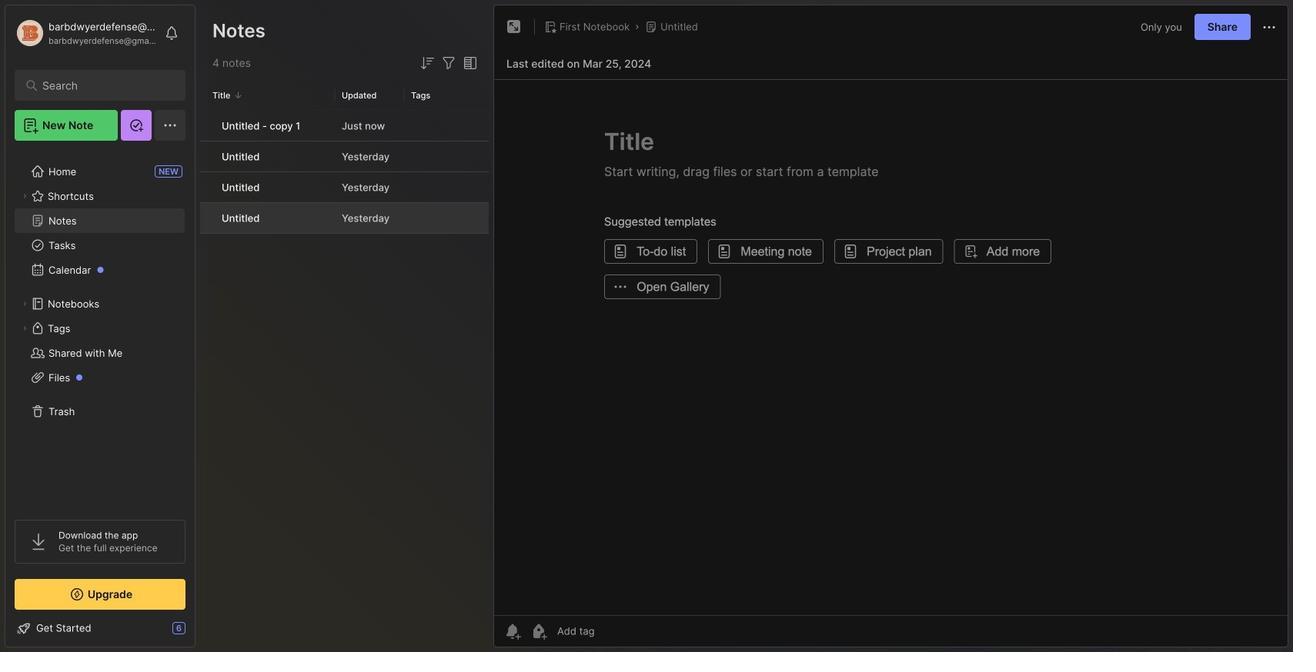 Task type: locate. For each thing, give the bounding box(es) containing it.
Account field
[[15, 18, 157, 48]]

Add filters field
[[440, 54, 458, 72]]

add filters image
[[440, 54, 458, 72]]

tree
[[5, 150, 195, 507]]

1 cell from the top
[[200, 111, 212, 141]]

note window element
[[493, 5, 1289, 652]]

Note Editor text field
[[494, 79, 1288, 616]]

more actions image
[[1260, 18, 1279, 37]]

4 cell from the top
[[200, 203, 212, 233]]

None search field
[[42, 76, 165, 95]]

Sort options field
[[418, 54, 436, 72]]

cell
[[200, 111, 212, 141], [200, 142, 212, 172], [200, 172, 212, 202], [200, 203, 212, 233]]

Add tag field
[[556, 625, 671, 639]]

More actions field
[[1260, 17, 1279, 37]]

add tag image
[[530, 623, 548, 641]]

row group
[[200, 111, 489, 235]]

none search field inside main element
[[42, 76, 165, 95]]



Task type: describe. For each thing, give the bounding box(es) containing it.
click to collapse image
[[194, 624, 206, 643]]

2 cell from the top
[[200, 142, 212, 172]]

expand notebooks image
[[20, 299, 29, 309]]

3 cell from the top
[[200, 172, 212, 202]]

View options field
[[458, 54, 480, 72]]

main element
[[0, 0, 200, 653]]

Search text field
[[42, 79, 165, 93]]

Help and Learning task checklist field
[[5, 617, 195, 641]]

expand tags image
[[20, 324, 29, 333]]

tree inside main element
[[5, 150, 195, 507]]

expand note image
[[505, 18, 523, 36]]

add a reminder image
[[503, 623, 522, 641]]



Task type: vqa. For each thing, say whether or not it's contained in the screenshot.
Settings 'image'
no



